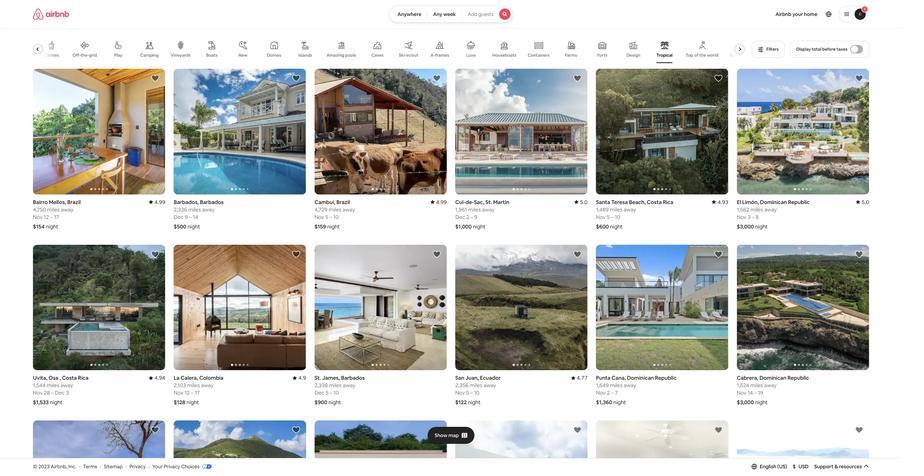 Task type: vqa. For each thing, say whether or not it's contained in the screenshot.


Task type: describe. For each thing, give the bounding box(es) containing it.
away inside la calera, colombia 2,103 miles away nov 12 – 17 $128 night
[[201, 382, 213, 389]]

night inside san juan, ecuador 2,356 miles away nov 5 – 10 $122 night
[[468, 399, 481, 406]]

night inside st. james, barbados 2,338 miles away dec 5 – 10 $900 night
[[328, 399, 341, 406]]

san
[[455, 375, 464, 381]]

add to wishlist: cabrera, dominican republic image
[[855, 250, 863, 259]]

ski-
[[399, 52, 406, 58]]

9 inside cul-de-sac, st. martin 1,961 miles away dec 2 – 9 $1,000 night
[[474, 214, 477, 220]]

barbados, barbados 2,336 miles away dec 9 – 14 $500 night
[[174, 199, 224, 230]]

frames
[[435, 52, 449, 58]]

cana,
[[612, 375, 626, 381]]

1,961
[[455, 206, 467, 213]]

nov inside la calera, colombia 2,103 miles away nov 12 – 17 $128 night
[[174, 390, 183, 396]]

5 inside st. james, barbados 2,338 miles away dec 5 – 10 $900 night
[[326, 390, 328, 396]]

3 · from the left
[[126, 463, 127, 470]]

domes
[[267, 52, 281, 58]]

the
[[699, 52, 706, 58]]

el
[[737, 199, 741, 205]]

add to wishlist: la calera, colombia image
[[292, 250, 300, 259]]

1,562
[[737, 206, 749, 213]]

show map button
[[428, 427, 474, 444]]

uvita, osa , costa rica 1,544 miles away nov 28 – dec 3 $1,533 night
[[33, 375, 88, 406]]

– inside cambuí, brazil 4,729 miles away nov 5 – 10 $159 night
[[329, 214, 332, 220]]

any week button
[[427, 6, 462, 23]]

beach,
[[629, 199, 646, 205]]

4 · from the left
[[149, 463, 150, 470]]

miles inside san juan, ecuador 2,356 miles away nov 5 – 10 $122 night
[[470, 382, 482, 389]]

$1,000
[[455, 223, 472, 230]]

4.94 out of 5 average rating image
[[149, 375, 165, 381]]

dec inside barbados, barbados 2,336 miles away dec 9 – 14 $500 night
[[174, 214, 184, 220]]

– inside santa teresa beach, costa rica 1,489 miles away nov 5 – 10 $600 night
[[611, 214, 614, 220]]

martin
[[493, 199, 509, 205]]

add to wishlist: barbados, barbados image
[[292, 74, 300, 83]]

10 inside cambuí, brazil 4,729 miles away nov 5 – 10 $159 night
[[333, 214, 339, 220]]

nov inside san juan, ecuador 2,356 miles away nov 5 – 10 $122 night
[[455, 390, 465, 396]]

2,336
[[174, 206, 187, 213]]

week
[[443, 11, 456, 17]]

display
[[796, 46, 811, 52]]

islands
[[298, 52, 312, 58]]

& for support
[[835, 463, 838, 470]]

de-
[[466, 199, 474, 205]]

english (us) button
[[751, 463, 787, 470]]

in/out
[[406, 52, 418, 58]]

cambuí, brazil 4,729 miles away nov 5 – 10 $159 night
[[315, 199, 355, 230]]

away inside uvita, osa , costa rica 1,544 miles away nov 28 – dec 3 $1,533 night
[[61, 382, 73, 389]]

usd
[[799, 463, 809, 470]]

uvita,
[[33, 375, 47, 381]]

add to wishlist: playa hermosa, costa rica image
[[433, 426, 441, 435]]

4.99 out of 5 average rating image for cambuí, brazil 4,729 miles away nov 5 – 10 $159 night
[[430, 199, 447, 205]]

4.93 out of 5 average rating image
[[712, 199, 728, 205]]

4.77
[[577, 375, 588, 381]]

10 inside san juan, ecuador 2,356 miles away nov 5 – 10 $122 night
[[474, 390, 479, 396]]

– inside 'el limón, dominican republic 1,562 miles away nov 3 – 8 $3,000 night'
[[752, 214, 754, 220]]

© 2023 airbnb, inc. ·
[[33, 463, 80, 470]]

resources
[[839, 463, 862, 470]]

$159
[[315, 223, 326, 230]]

night inside 'el limón, dominican republic 1,562 miles away nov 3 – 8 $3,000 night'
[[755, 223, 768, 230]]

inc.
[[68, 463, 76, 470]]

amazing pools
[[327, 52, 356, 58]]

st. inside st. james, barbados 2,338 miles away dec 5 – 10 $900 night
[[315, 375, 321, 381]]

terms
[[83, 463, 97, 470]]

your privacy choices link
[[152, 463, 212, 470]]

$500
[[174, 223, 186, 230]]

taxes
[[837, 46, 848, 52]]

costa for beach,
[[647, 199, 662, 205]]

rica for santa teresa beach, costa rica 1,489 miles away nov 5 – 10 $600 night
[[663, 199, 673, 205]]

night inside bairro mellos, brazil 4,750 miles away nov 12 – 17 $154 night
[[46, 223, 58, 230]]

1 button
[[839, 6, 869, 23]]

miles inside cabrera, dominican republic 1,524 miles away nov 14 – 19 $3,000 night
[[750, 382, 763, 389]]

colombia
[[199, 375, 223, 381]]

terms · sitemap · privacy ·
[[83, 463, 150, 470]]

$600
[[596, 223, 609, 230]]

any
[[433, 11, 442, 17]]

your
[[152, 463, 163, 470]]

add to wishlist: barbados, barbados image
[[714, 426, 723, 435]]

privacy link
[[129, 463, 146, 470]]

4.77 out of 5 average rating image
[[571, 375, 588, 381]]

4.9
[[298, 375, 306, 381]]

5 inside cambuí, brazil 4,729 miles away nov 5 – 10 $159 night
[[325, 214, 328, 220]]

containers
[[528, 52, 550, 58]]

12 for 2,103
[[185, 390, 190, 396]]

add to wishlist: punta cana, dominican republic image
[[714, 250, 723, 259]]

anywhere
[[398, 11, 421, 17]]

add to wishlist: santa teresa beach, costa rica image
[[714, 74, 723, 83]]

costa for ,
[[62, 375, 77, 381]]

miles inside santa teresa beach, costa rica 1,489 miles away nov 5 – 10 $600 night
[[610, 206, 623, 213]]

airbnb
[[775, 11, 791, 17]]

14 inside barbados, barbados 2,336 miles away dec 9 – 14 $500 night
[[193, 214, 198, 220]]

miles inside uvita, osa , costa rica 1,544 miles away nov 28 – dec 3 $1,533 night
[[47, 382, 59, 389]]

– inside st. james, barbados 2,338 miles away dec 5 – 10 $900 night
[[330, 390, 332, 396]]

cambuí,
[[315, 199, 335, 205]]

2023
[[38, 463, 50, 470]]

republic for el limón, dominican republic 1,562 miles away nov 3 – 8 $3,000 night
[[788, 199, 810, 205]]

away inside bairro mellos, brazil 4,750 miles away nov 12 – 17 $154 night
[[61, 206, 73, 213]]

– inside uvita, osa , costa rica 1,544 miles away nov 28 – dec 3 $1,533 night
[[51, 390, 54, 396]]

3 inside uvita, osa , costa rica 1,544 miles away nov 28 – dec 3 $1,533 night
[[66, 390, 69, 396]]

add to wishlist: punta cana, dominican republic image
[[151, 426, 160, 435]]

before
[[822, 46, 836, 52]]

airbnb your home
[[775, 11, 817, 17]]

add to wishlist: bairro mellos, brazil image
[[151, 74, 160, 83]]

2,356
[[455, 382, 469, 389]]

(us)
[[777, 463, 787, 470]]

tropical
[[657, 52, 673, 58]]

el limón, dominican republic 1,562 miles away nov 3 – 8 $3,000 night
[[737, 199, 810, 230]]

1,649
[[596, 382, 609, 389]]

guests
[[478, 11, 494, 17]]

add to wishlist: collectivité de saint-martin, st. martin image
[[292, 426, 300, 435]]

vineyards
[[171, 52, 190, 58]]

away inside santa teresa beach, costa rica 1,489 miles away nov 5 – 10 $600 night
[[624, 206, 636, 213]]

17 for 4,750
[[54, 214, 59, 220]]

2 inside cul-de-sac, st. martin 1,961 miles away dec 2 – 9 $1,000 night
[[466, 214, 469, 220]]

play
[[114, 52, 122, 58]]

ski-in/out
[[399, 52, 418, 58]]

your privacy choices
[[152, 463, 200, 470]]

5.0 out of 5 average rating image for el limón, dominican republic
[[856, 199, 869, 205]]

– inside bairro mellos, brazil 4,750 miles away nov 12 – 17 $154 night
[[50, 214, 53, 220]]

new
[[238, 52, 247, 58]]

1,524
[[737, 382, 749, 389]]

miles inside cambuí, brazil 4,729 miles away nov 5 – 10 $159 night
[[329, 206, 341, 213]]

$ usd
[[793, 463, 809, 470]]

away inside cabrera, dominican republic 1,524 miles away nov 14 – 19 $3,000 night
[[764, 382, 777, 389]]

privacy inside 'link'
[[164, 463, 180, 470]]

top of the world
[[686, 52, 718, 58]]

st. james, barbados 2,338 miles away dec 5 – 10 $900 night
[[315, 375, 365, 406]]

4.99 for bairro mellos, brazil 4,750 miles away nov 12 – 17 $154 night
[[155, 199, 165, 205]]

17 for 2,103
[[195, 390, 200, 396]]

14 inside cabrera, dominican republic 1,524 miles away nov 14 – 19 $3,000 night
[[748, 390, 753, 396]]

add to wishlist: guasca, colombia image
[[855, 426, 863, 435]]

5.0 for el limón, dominican republic 1,562 miles away nov 3 – 8 $3,000 night
[[862, 199, 869, 205]]

total
[[812, 46, 821, 52]]

add to wishlist: san juan, ecuador image
[[573, 250, 582, 259]]

nov inside cabrera, dominican republic 1,524 miles away nov 14 – 19 $3,000 night
[[737, 390, 747, 396]]

28
[[44, 390, 50, 396]]

1 · from the left
[[79, 463, 80, 470]]

miles inside st. james, barbados 2,338 miles away dec 5 – 10 $900 night
[[329, 382, 342, 389]]

ecuador
[[480, 375, 501, 381]]

barbados inside barbados, barbados 2,336 miles away dec 9 – 14 $500 night
[[200, 199, 224, 205]]

terms link
[[83, 463, 97, 470]]

add guests
[[468, 11, 494, 17]]

a-frames
[[430, 52, 449, 58]]

$122
[[455, 399, 467, 406]]

8
[[756, 214, 759, 220]]

away inside san juan, ecuador 2,356 miles away nov 5 – 10 $122 night
[[484, 382, 496, 389]]

away inside cambuí, brazil 4,729 miles away nov 5 – 10 $159 night
[[342, 206, 355, 213]]

night inside la calera, colombia 2,103 miles away nov 12 – 17 $128 night
[[186, 399, 199, 406]]

4,750
[[33, 206, 46, 213]]

dominican inside cabrera, dominican republic 1,524 miles away nov 14 – 19 $3,000 night
[[760, 375, 786, 381]]

sitemap
[[104, 463, 123, 470]]



Task type: locate. For each thing, give the bounding box(es) containing it.
night right $600
[[610, 223, 623, 230]]

miles inside the punta cana, dominican republic 1,649 miles away nov 2 – 7 $1,360 night
[[610, 382, 623, 389]]

costa right beach,
[[647, 199, 662, 205]]

5.0
[[580, 199, 588, 205], [862, 199, 869, 205]]

add to wishlist: el limón, dominican republic image
[[855, 74, 863, 83]]

&
[[739, 52, 742, 58], [835, 463, 838, 470]]

2 brazil from the left
[[336, 199, 350, 205]]

santa
[[596, 199, 610, 205]]

3 inside 'el limón, dominican republic 1,562 miles away nov 3 – 8 $3,000 night'
[[748, 214, 751, 220]]

republic inside the punta cana, dominican republic 1,649 miles away nov 2 – 7 $1,360 night
[[655, 375, 677, 381]]

5 down 1,489
[[607, 214, 610, 220]]

– inside barbados, barbados 2,336 miles away dec 9 – 14 $500 night
[[189, 214, 192, 220]]

12 inside bairro mellos, brazil 4,750 miles away nov 12 – 17 $154 night
[[44, 214, 49, 220]]

miles down osa
[[47, 382, 59, 389]]

14 left the 19
[[748, 390, 753, 396]]

0 horizontal spatial 4.99
[[155, 199, 165, 205]]

2 9 from the left
[[474, 214, 477, 220]]

12 down the 4,750
[[44, 214, 49, 220]]

2 left 7
[[607, 390, 610, 396]]

none search field containing anywhere
[[389, 6, 513, 23]]

away right 4,729
[[342, 206, 355, 213]]

night right $128
[[186, 399, 199, 406]]

caves
[[371, 52, 384, 58]]

4,729
[[315, 206, 327, 213]]

3
[[748, 214, 751, 220], [66, 390, 69, 396]]

barbados,
[[174, 199, 199, 205]]

0 vertical spatial $3,000
[[737, 223, 754, 230]]

night inside the punta cana, dominican republic 1,649 miles away nov 2 – 7 $1,360 night
[[613, 399, 626, 406]]

4.99 left cul-
[[436, 199, 447, 205]]

1 5.0 from the left
[[580, 199, 588, 205]]

dec down 1,961
[[455, 214, 465, 220]]

miles down james,
[[329, 382, 342, 389]]

republic inside cabrera, dominican republic 1,524 miles away nov 14 – 19 $3,000 night
[[787, 375, 809, 381]]

nov down 2,356
[[455, 390, 465, 396]]

0 vertical spatial barbados
[[200, 199, 224, 205]]

add to wishlist: uvita, osa , costa rica image
[[151, 250, 160, 259]]

9 down 2,336
[[185, 214, 188, 220]]

1 5.0 out of 5 average rating image from the left
[[574, 199, 588, 205]]

10 inside santa teresa beach, costa rica 1,489 miles away nov 5 – 10 $600 night
[[615, 214, 620, 220]]

nov down 1,489
[[596, 214, 606, 220]]

nov
[[33, 214, 43, 220], [596, 214, 606, 220], [315, 214, 324, 220], [737, 214, 747, 220], [33, 390, 43, 396], [174, 390, 183, 396], [455, 390, 465, 396], [596, 390, 606, 396], [737, 390, 747, 396]]

add guests button
[[462, 6, 513, 23]]

– left 8
[[752, 214, 754, 220]]

$3,000 down 1,524
[[737, 399, 754, 406]]

$3,000 down 1,562
[[737, 223, 754, 230]]

costa inside santa teresa beach, costa rica 1,489 miles away nov 5 – 10 $600 night
[[647, 199, 662, 205]]

1 horizontal spatial 14
[[748, 390, 753, 396]]

boats
[[206, 52, 217, 58]]

st. inside cul-de-sac, st. martin 1,961 miles away dec 2 – 9 $1,000 night
[[485, 199, 492, 205]]

nov down 1,562
[[737, 214, 747, 220]]

– down 'juan,'
[[470, 390, 473, 396]]

1 vertical spatial 3
[[66, 390, 69, 396]]

nov down the 4,750
[[33, 214, 43, 220]]

teresa
[[611, 199, 628, 205]]

– down teresa
[[611, 214, 614, 220]]

1 horizontal spatial st.
[[485, 199, 492, 205]]

– inside la calera, colombia 2,103 miles away nov 12 – 17 $128 night
[[191, 390, 194, 396]]

1 $3,000 from the top
[[737, 223, 754, 230]]

away inside the punta cana, dominican republic 1,649 miles away nov 2 – 7 $1,360 night
[[624, 382, 636, 389]]

night right $900
[[328, 399, 341, 406]]

12
[[44, 214, 49, 220], [185, 390, 190, 396]]

add to wishlist: cambuí, brazil image
[[433, 74, 441, 83]]

– left 7
[[611, 390, 614, 396]]

rica for uvita, osa , costa rica 1,544 miles away nov 28 – dec 3 $1,533 night
[[78, 375, 88, 381]]

2 inside the punta cana, dominican republic 1,649 miles away nov 2 – 7 $1,360 night
[[607, 390, 610, 396]]

miles down teresa
[[610, 206, 623, 213]]

dominican for limón,
[[760, 199, 787, 205]]

miles inside cul-de-sac, st. martin 1,961 miles away dec 2 – 9 $1,000 night
[[468, 206, 481, 213]]

away right 1,524
[[764, 382, 777, 389]]

away down sac, in the right of the page
[[482, 206, 495, 213]]

dec inside cul-de-sac, st. martin 1,961 miles away dec 2 – 9 $1,000 night
[[455, 214, 465, 220]]

add to wishlist: north side, cayman islands image
[[573, 426, 582, 435]]

breakfasts
[[742, 52, 764, 58]]

17 inside bairro mellos, brazil 4,750 miles away nov 12 – 17 $154 night
[[54, 214, 59, 220]]

miles inside bairro mellos, brazil 4,750 miles away nov 12 – 17 $154 night
[[47, 206, 60, 213]]

5
[[607, 214, 610, 220], [325, 214, 328, 220], [466, 390, 469, 396], [326, 390, 328, 396]]

– inside the punta cana, dominican republic 1,649 miles away nov 2 – 7 $1,360 night
[[611, 390, 614, 396]]

$3,000 inside cabrera, dominican republic 1,524 miles away nov 14 – 19 $3,000 night
[[737, 399, 754, 406]]

19
[[758, 390, 763, 396]]

10 down cambuí, on the left top of page
[[333, 214, 339, 220]]

4.99 out of 5 average rating image
[[149, 199, 165, 205], [430, 199, 447, 205]]

miles inside la calera, colombia 2,103 miles away nov 12 – 17 $128 night
[[187, 382, 200, 389]]

1 horizontal spatial 9
[[474, 214, 477, 220]]

2,103
[[174, 382, 186, 389]]

night inside barbados, barbados 2,336 miles away dec 9 – 14 $500 night
[[187, 223, 200, 230]]

add to wishlist: cul-de-sac, st. martin image
[[573, 74, 582, 83]]

group containing off-the-grid
[[33, 35, 764, 63]]

english
[[760, 463, 776, 470]]

brazil inside bairro mellos, brazil 4,750 miles away nov 12 – 17 $154 night
[[67, 199, 81, 205]]

4.9 out of 5 average rating image
[[293, 375, 306, 381]]

4.99 for cambuí, brazil 4,729 miles away nov 5 – 10 $159 night
[[436, 199, 447, 205]]

1 horizontal spatial &
[[835, 463, 838, 470]]

nov down 2,103
[[174, 390, 183, 396]]

punta
[[596, 375, 611, 381]]

17
[[54, 214, 59, 220], [195, 390, 200, 396]]

1 9 from the left
[[185, 214, 188, 220]]

– down barbados,
[[189, 214, 192, 220]]

0 vertical spatial 14
[[193, 214, 198, 220]]

0 vertical spatial st.
[[485, 199, 492, 205]]

0 vertical spatial 17
[[54, 214, 59, 220]]

anywhere button
[[389, 6, 427, 23]]

· left privacy link on the left of page
[[126, 463, 127, 470]]

nov down 1,544
[[33, 390, 43, 396]]

0 horizontal spatial 4.99 out of 5 average rating image
[[149, 199, 165, 205]]

9 inside barbados, barbados 2,336 miles away dec 9 – 14 $500 night
[[185, 214, 188, 220]]

10 down 'juan,'
[[474, 390, 479, 396]]

dominican inside 'el limón, dominican republic 1,562 miles away nov 3 – 8 $3,000 night'
[[760, 199, 787, 205]]

dominican up the 19
[[760, 375, 786, 381]]

nov inside the punta cana, dominican republic 1,649 miles away nov 2 – 7 $1,360 night
[[596, 390, 606, 396]]

airbnb your home link
[[771, 7, 822, 22]]

– down mellos,
[[50, 214, 53, 220]]

add
[[468, 11, 477, 17]]

night right $1,000
[[473, 223, 485, 230]]

12 down 2,103
[[185, 390, 190, 396]]

1 vertical spatial 2
[[607, 390, 610, 396]]

1
[[864, 7, 866, 11]]

1 horizontal spatial privacy
[[164, 463, 180, 470]]

4.99 out of 5 average rating image for bairro mellos, brazil 4,750 miles away nov 12 – 17 $154 night
[[149, 199, 165, 205]]

– right 28
[[51, 390, 54, 396]]

night inside cul-de-sac, st. martin 1,961 miles away dec 2 – 9 $1,000 night
[[473, 223, 485, 230]]

away down ","
[[61, 382, 73, 389]]

republic
[[788, 199, 810, 205], [655, 375, 677, 381], [787, 375, 809, 381]]

cabrera,
[[737, 375, 758, 381]]

st. up the 2,338
[[315, 375, 321, 381]]

0 vertical spatial rica
[[663, 199, 673, 205]]

· right 'inc.'
[[79, 463, 80, 470]]

12 inside la calera, colombia 2,103 miles away nov 12 – 17 $128 night
[[185, 390, 190, 396]]

1 horizontal spatial 5.0
[[862, 199, 869, 205]]

17 inside la calera, colombia 2,103 miles away nov 12 – 17 $128 night
[[195, 390, 200, 396]]

castles
[[44, 52, 59, 58]]

1 vertical spatial rica
[[78, 375, 88, 381]]

0 vertical spatial costa
[[647, 199, 662, 205]]

punta cana, dominican republic 1,649 miles away nov 2 – 7 $1,360 night
[[596, 375, 677, 406]]

1 horizontal spatial brazil
[[336, 199, 350, 205]]

– down james,
[[330, 390, 332, 396]]

1 horizontal spatial 3
[[748, 214, 751, 220]]

2 down 1,961
[[466, 214, 469, 220]]

©
[[33, 463, 37, 470]]

1 vertical spatial 12
[[185, 390, 190, 396]]

republic inside 'el limón, dominican republic 1,562 miles away nov 3 – 8 $3,000 night'
[[788, 199, 810, 205]]

dominican right cana,
[[627, 375, 654, 381]]

miles inside 'el limón, dominican republic 1,562 miles away nov 3 – 8 $3,000 night'
[[751, 206, 763, 213]]

0 horizontal spatial 14
[[193, 214, 198, 220]]

night inside santa teresa beach, costa rica 1,489 miles away nov 5 – 10 $600 night
[[610, 223, 623, 230]]

away down ecuador
[[484, 382, 496, 389]]

dec
[[174, 214, 184, 220], [455, 214, 465, 220], [55, 390, 65, 396], [315, 390, 324, 396]]

away inside st. james, barbados 2,338 miles away dec 5 – 10 $900 night
[[343, 382, 355, 389]]

cul-
[[455, 199, 466, 205]]

2,338
[[315, 382, 328, 389]]

4.99 out of 5 average rating image left cul-
[[430, 199, 447, 205]]

& right support
[[835, 463, 838, 470]]

night
[[46, 223, 58, 230], [187, 223, 200, 230], [473, 223, 485, 230], [610, 223, 623, 230], [327, 223, 340, 230], [755, 223, 768, 230], [50, 399, 62, 406], [186, 399, 199, 406], [468, 399, 481, 406], [613, 399, 626, 406], [328, 399, 341, 406], [755, 399, 768, 406]]

0 horizontal spatial privacy
[[129, 463, 146, 470]]

any week
[[433, 11, 456, 17]]

night down 7
[[613, 399, 626, 406]]

0 horizontal spatial costa
[[62, 375, 77, 381]]

st. right sac, in the right of the page
[[485, 199, 492, 205]]

world
[[707, 52, 718, 58]]

away down cana,
[[624, 382, 636, 389]]

· right terms
[[100, 463, 101, 470]]

3 right 28
[[66, 390, 69, 396]]

nov down 4,729
[[315, 214, 324, 220]]

& for bed
[[739, 52, 742, 58]]

0 vertical spatial 3
[[748, 214, 751, 220]]

·
[[79, 463, 80, 470], [100, 463, 101, 470], [126, 463, 127, 470], [149, 463, 150, 470]]

miles down 'juan,'
[[470, 382, 482, 389]]

costa right ","
[[62, 375, 77, 381]]

nov inside cambuí, brazil 4,729 miles away nov 5 – 10 $159 night
[[315, 214, 324, 220]]

1 horizontal spatial 5.0 out of 5 average rating image
[[856, 199, 869, 205]]

away right 2,336
[[202, 206, 215, 213]]

away inside barbados, barbados 2,336 miles away dec 9 – 14 $500 night
[[202, 206, 215, 213]]

0 vertical spatial 2
[[466, 214, 469, 220]]

5 down the 2,338
[[326, 390, 328, 396]]

5 inside santa teresa beach, costa rica 1,489 miles away nov 5 – 10 $600 night
[[607, 214, 610, 220]]

miles inside barbados, barbados 2,336 miles away dec 9 – 14 $500 night
[[188, 206, 201, 213]]

miles down barbados,
[[188, 206, 201, 213]]

choices
[[181, 463, 200, 470]]

1,489
[[596, 206, 609, 213]]

,
[[60, 375, 61, 381]]

away inside cul-de-sac, st. martin 1,961 miles away dec 2 – 9 $1,000 night
[[482, 206, 495, 213]]

0 horizontal spatial 3
[[66, 390, 69, 396]]

profile element
[[522, 0, 869, 28]]

display total before taxes
[[796, 46, 848, 52]]

dominican for cana,
[[627, 375, 654, 381]]

san juan, ecuador 2,356 miles away nov 5 – 10 $122 night
[[455, 375, 501, 406]]

la
[[174, 375, 180, 381]]

rica
[[663, 199, 673, 205], [78, 375, 88, 381]]

0 horizontal spatial 12
[[44, 214, 49, 220]]

10
[[615, 214, 620, 220], [333, 214, 339, 220], [474, 390, 479, 396], [333, 390, 339, 396]]

& inside group
[[739, 52, 742, 58]]

night right $159
[[327, 223, 340, 230]]

dec inside uvita, osa , costa rica 1,544 miles away nov 28 – dec 3 $1,533 night
[[55, 390, 65, 396]]

0 horizontal spatial 5.0 out of 5 average rating image
[[574, 199, 588, 205]]

brazil inside cambuí, brazil 4,729 miles away nov 5 – 10 $159 night
[[336, 199, 350, 205]]

dec inside st. james, barbados 2,338 miles away dec 5 – 10 $900 night
[[315, 390, 324, 396]]

0 vertical spatial &
[[739, 52, 742, 58]]

1 vertical spatial costa
[[62, 375, 77, 381]]

cul-de-sac, st. martin 1,961 miles away dec 2 – 9 $1,000 night
[[455, 199, 509, 230]]

– left the 19
[[754, 390, 757, 396]]

0 horizontal spatial 2
[[466, 214, 469, 220]]

brazil right mellos,
[[67, 199, 81, 205]]

rica inside uvita, osa , costa rica 1,544 miles away nov 28 – dec 3 $1,533 night
[[78, 375, 88, 381]]

add to wishlist: st. james, barbados image
[[433, 250, 441, 259]]

2 4.99 out of 5 average rating image from the left
[[430, 199, 447, 205]]

0 vertical spatial 12
[[44, 214, 49, 220]]

1 4.99 out of 5 average rating image from the left
[[149, 199, 165, 205]]

1 vertical spatial $3,000
[[737, 399, 754, 406]]

2 · from the left
[[100, 463, 101, 470]]

miles
[[47, 206, 60, 213], [188, 206, 201, 213], [468, 206, 481, 213], [610, 206, 623, 213], [329, 206, 341, 213], [751, 206, 763, 213], [47, 382, 59, 389], [187, 382, 200, 389], [470, 382, 482, 389], [610, 382, 623, 389], [329, 382, 342, 389], [750, 382, 763, 389]]

away down mellos,
[[61, 206, 73, 213]]

1 vertical spatial &
[[835, 463, 838, 470]]

nov down 1,649
[[596, 390, 606, 396]]

1 horizontal spatial rica
[[663, 199, 673, 205]]

miles up 8
[[751, 206, 763, 213]]

10 down james,
[[333, 390, 339, 396]]

2 4.99 from the left
[[436, 199, 447, 205]]

dec down the 2,338
[[315, 390, 324, 396]]

4.99
[[155, 199, 165, 205], [436, 199, 447, 205]]

17 down calera,
[[195, 390, 200, 396]]

$3,000 inside 'el limón, dominican republic 1,562 miles away nov 3 – 8 $3,000 night'
[[737, 223, 754, 230]]

yurts
[[597, 52, 607, 58]]

& right bed
[[739, 52, 742, 58]]

support & resources
[[814, 463, 862, 470]]

– inside cabrera, dominican republic 1,524 miles away nov 14 – 19 $3,000 night
[[754, 390, 757, 396]]

costa inside uvita, osa , costa rica 1,544 miles away nov 28 – dec 3 $1,533 night
[[62, 375, 77, 381]]

5.0 out of 5 average rating image
[[574, 199, 588, 205], [856, 199, 869, 205]]

12 for 4,750
[[44, 214, 49, 220]]

english (us)
[[760, 463, 787, 470]]

1 horizontal spatial 17
[[195, 390, 200, 396]]

– down calera,
[[191, 390, 194, 396]]

miles down cambuí, on the left top of page
[[329, 206, 341, 213]]

$1,533
[[33, 399, 49, 406]]

4.99 left barbados,
[[155, 199, 165, 205]]

luxe
[[466, 52, 476, 58]]

away right 1,562
[[764, 206, 777, 213]]

1 privacy from the left
[[129, 463, 146, 470]]

filters button
[[752, 41, 785, 58]]

dec down 2,336
[[174, 214, 184, 220]]

$128
[[174, 399, 185, 406]]

– inside cul-de-sac, st. martin 1,961 miles away dec 2 – 9 $1,000 night
[[471, 214, 473, 220]]

night down the 19
[[755, 399, 768, 406]]

10 down teresa
[[615, 214, 620, 220]]

2 privacy from the left
[[164, 463, 180, 470]]

0 horizontal spatial st.
[[315, 375, 321, 381]]

miles up the 19
[[750, 382, 763, 389]]

bairro
[[33, 199, 48, 205]]

0 horizontal spatial 9
[[185, 214, 188, 220]]

night down 28
[[50, 399, 62, 406]]

1 horizontal spatial barbados
[[341, 375, 365, 381]]

9
[[185, 214, 188, 220], [474, 214, 477, 220]]

privacy right your
[[164, 463, 180, 470]]

0 horizontal spatial rica
[[78, 375, 88, 381]]

night down 8
[[755, 223, 768, 230]]

1 horizontal spatial costa
[[647, 199, 662, 205]]

dominican inside the punta cana, dominican republic 1,649 miles away nov 2 – 7 $1,360 night
[[627, 375, 654, 381]]

1 4.99 from the left
[[155, 199, 165, 205]]

away down beach,
[[624, 206, 636, 213]]

0 horizontal spatial 17
[[54, 214, 59, 220]]

5 down 4,729
[[325, 214, 328, 220]]

away down colombia
[[201, 382, 213, 389]]

miles down mellos,
[[47, 206, 60, 213]]

1 vertical spatial st.
[[315, 375, 321, 381]]

$1,360
[[596, 399, 612, 406]]

farms
[[565, 52, 577, 58]]

nov inside 'el limón, dominican republic 1,562 miles away nov 3 – 8 $3,000 night'
[[737, 214, 747, 220]]

nov inside uvita, osa , costa rica 1,544 miles away nov 28 – dec 3 $1,533 night
[[33, 390, 43, 396]]

night right $122
[[468, 399, 481, 406]]

james,
[[322, 375, 340, 381]]

9 down sac, in the right of the page
[[474, 214, 477, 220]]

0 horizontal spatial brazil
[[67, 199, 81, 205]]

1 horizontal spatial 4.99
[[436, 199, 447, 205]]

1 vertical spatial barbados
[[341, 375, 365, 381]]

dominican right limón,
[[760, 199, 787, 205]]

14 down barbados,
[[193, 214, 198, 220]]

0 horizontal spatial 5.0
[[580, 199, 588, 205]]

5.0 out of 5 average rating image for cul-de-sac, st. martin
[[574, 199, 588, 205]]

5 down 2,356
[[466, 390, 469, 396]]

away right the 2,338
[[343, 382, 355, 389]]

1 horizontal spatial 4.99 out of 5 average rating image
[[430, 199, 447, 205]]

barbados inside st. james, barbados 2,338 miles away dec 5 – 10 $900 night
[[341, 375, 365, 381]]

night inside cabrera, dominican republic 1,524 miles away nov 14 – 19 $3,000 night
[[755, 399, 768, 406]]

nov down 1,524
[[737, 390, 747, 396]]

group
[[33, 35, 764, 63], [33, 69, 165, 194], [174, 69, 306, 194], [315, 69, 447, 194], [455, 69, 588, 194], [596, 69, 728, 194], [737, 69, 869, 194], [33, 245, 165, 370], [174, 245, 306, 370], [315, 245, 447, 370], [455, 245, 588, 370], [596, 245, 728, 370], [737, 245, 869, 370], [33, 421, 165, 475], [174, 421, 306, 475], [315, 421, 447, 475], [455, 421, 588, 475], [596, 421, 728, 475], [737, 421, 869, 475]]

– inside san juan, ecuador 2,356 miles away nov 5 – 10 $122 night
[[470, 390, 473, 396]]

support & resources button
[[814, 463, 869, 470]]

night right $500
[[187, 223, 200, 230]]

away inside 'el limón, dominican republic 1,562 miles away nov 3 – 8 $3,000 night'
[[764, 206, 777, 213]]

2 5.0 out of 5 average rating image from the left
[[856, 199, 869, 205]]

brazil
[[67, 199, 81, 205], [336, 199, 350, 205]]

None search field
[[389, 6, 513, 23]]

$
[[793, 463, 796, 470]]

night inside cambuí, brazil 4,729 miles away nov 5 – 10 $159 night
[[327, 223, 340, 230]]

5.0 for cul-de-sac, st. martin 1,961 miles away dec 2 – 9 $1,000 night
[[580, 199, 588, 205]]

nov inside bairro mellos, brazil 4,750 miles away nov 12 – 17 $154 night
[[33, 214, 43, 220]]

nov inside santa teresa beach, costa rica 1,489 miles away nov 5 – 10 $600 night
[[596, 214, 606, 220]]

night inside uvita, osa , costa rica 1,544 miles away nov 28 – dec 3 $1,533 night
[[50, 399, 62, 406]]

brazil right cambuí, on the left top of page
[[336, 199, 350, 205]]

$154
[[33, 223, 45, 230]]

4.99 out of 5 average rating image left barbados,
[[149, 199, 165, 205]]

grid
[[89, 52, 97, 58]]

10 inside st. james, barbados 2,338 miles away dec 5 – 10 $900 night
[[333, 390, 339, 396]]

barbados right barbados,
[[200, 199, 224, 205]]

0 horizontal spatial &
[[739, 52, 742, 58]]

night right $154
[[46, 223, 58, 230]]

2 $3,000 from the top
[[737, 399, 754, 406]]

off-the-grid
[[73, 52, 97, 58]]

1 brazil from the left
[[67, 199, 81, 205]]

bed
[[730, 52, 738, 58]]

a-
[[430, 52, 435, 58]]

1,544
[[33, 382, 46, 389]]

miles down calera,
[[187, 382, 200, 389]]

off-
[[73, 52, 81, 58]]

1 vertical spatial 17
[[195, 390, 200, 396]]

5 inside san juan, ecuador 2,356 miles away nov 5 – 10 $122 night
[[466, 390, 469, 396]]

miles up 7
[[610, 382, 623, 389]]

calera,
[[181, 375, 198, 381]]

17 down mellos,
[[54, 214, 59, 220]]

0 horizontal spatial barbados
[[200, 199, 224, 205]]

rica inside santa teresa beach, costa rica 1,489 miles away nov 5 – 10 $600 night
[[663, 199, 673, 205]]

3 left 8
[[748, 214, 751, 220]]

2 5.0 from the left
[[862, 199, 869, 205]]

republic for punta cana, dominican republic 1,649 miles away nov 2 – 7 $1,360 night
[[655, 375, 677, 381]]

1 vertical spatial 14
[[748, 390, 753, 396]]

rica right ","
[[78, 375, 88, 381]]

1 horizontal spatial 2
[[607, 390, 610, 396]]

1 horizontal spatial 12
[[185, 390, 190, 396]]

support
[[814, 463, 833, 470]]

of
[[694, 52, 698, 58]]



